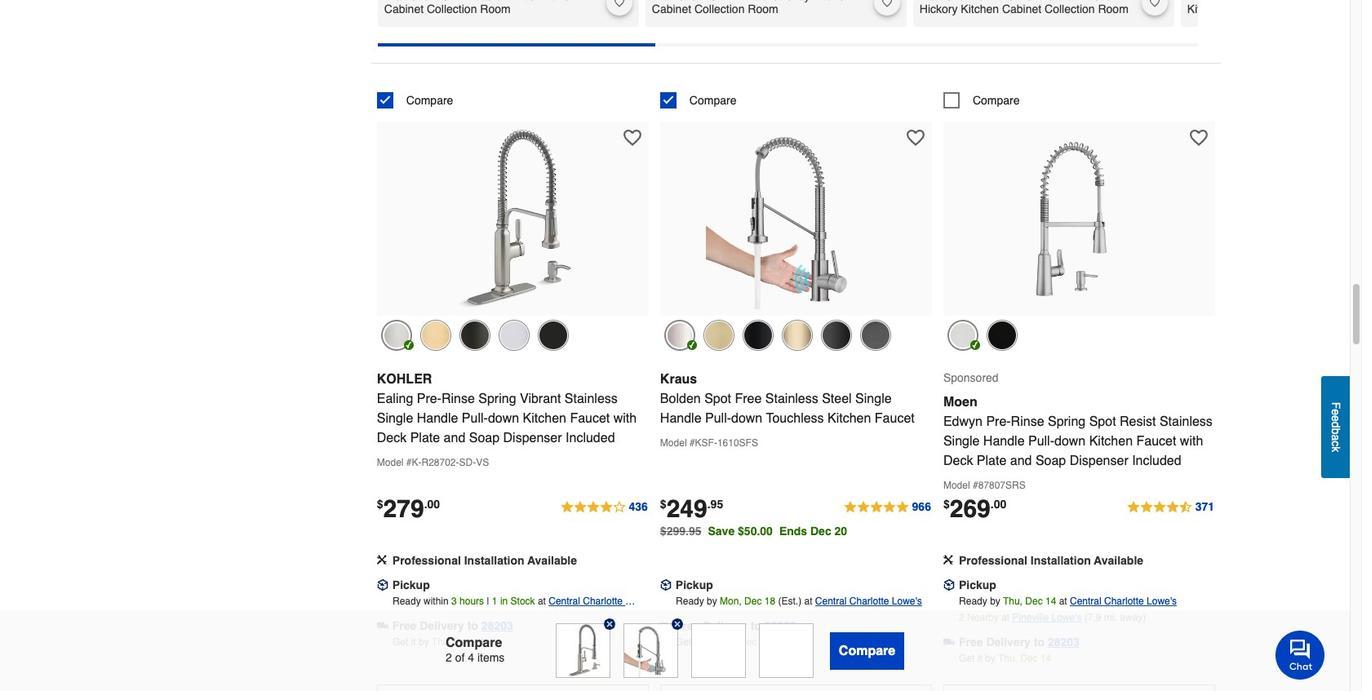 Task type: locate. For each thing, give the bounding box(es) containing it.
plate up model # k-r28702-sd-vs at the left
[[410, 431, 440, 445]]

0 horizontal spatial central
[[549, 596, 580, 607]]

0 vertical spatial deck
[[377, 431, 407, 445]]

available for assembly icon
[[1094, 554, 1144, 567]]

touchless
[[766, 411, 824, 426]]

compare for 1001363504 element
[[973, 94, 1020, 107]]

pickup for by
[[676, 578, 713, 592]]

1 truck filled image from the left
[[377, 620, 388, 632]]

2 horizontal spatial pickup image
[[944, 579, 955, 591]]

faucet inside 'kohler ealing pre-rinse spring vibrant stainless single handle pull-down kitchen faucet with deck plate and soap dispenser included'
[[570, 411, 610, 426]]

1 horizontal spatial faucet
[[875, 411, 915, 426]]

handle down bolden
[[660, 411, 702, 426]]

scrollbar
[[378, 43, 655, 46]]

2 .00 from the left
[[991, 498, 1007, 511]]

available up stock
[[528, 554, 577, 567]]

model left ksf-
[[660, 437, 687, 449]]

delivery for by
[[703, 619, 748, 632]]

get
[[393, 636, 408, 648], [676, 636, 692, 648], [959, 653, 975, 664]]

and up "sd-"
[[444, 431, 466, 445]]

pineville
[[1013, 612, 1049, 623]]

model # 87807srs
[[944, 480, 1026, 491]]

thu, down pineville at the right bottom of the page
[[999, 653, 1018, 664]]

1 horizontal spatial collection
[[695, 2, 745, 15]]

faucet for single
[[875, 411, 915, 426]]

2 truck filled image from the left
[[660, 620, 672, 632]]

model left k-
[[377, 457, 404, 468]]

1 horizontal spatial .00
[[991, 498, 1007, 511]]

and
[[444, 431, 466, 445], [1011, 454, 1032, 468]]

central up the (7.9
[[1070, 596, 1102, 607]]

professional for assembly image
[[393, 554, 461, 567]]

model # ksf-1610sfs
[[660, 437, 758, 449]]

966 button
[[843, 498, 932, 517]]

28203 for (est.)
[[765, 619, 797, 632]]

professional up within
[[393, 554, 461, 567]]

2 available from the left
[[1094, 554, 1144, 567]]

1 horizontal spatial get
[[676, 636, 692, 648]]

0 vertical spatial spot
[[705, 392, 732, 406]]

|
[[487, 596, 489, 607]]

deck down ealing
[[377, 431, 407, 445]]

by for at
[[986, 653, 996, 664]]

compare inside compare button
[[839, 644, 896, 658]]

assembly image
[[944, 555, 954, 565]]

4.5 stars image
[[1126, 498, 1216, 517]]

free for at
[[959, 636, 983, 649]]

room
[[477, 2, 511, 15], [745, 2, 779, 15], [1095, 2, 1129, 15], [1322, 2, 1356, 15]]

2 pickup image from the left
[[660, 579, 672, 591]]

collection inside 'arcadia white kitchen cabinet collection'
[[427, 2, 477, 15]]

moen
[[944, 395, 978, 409]]

$ for 279
[[377, 498, 383, 511]]

down inside kraus bolden spot free stainless steel single handle pull-down touchless kitchen faucet
[[732, 411, 763, 426]]

3 collection from the left
[[1045, 2, 1095, 15]]

0 horizontal spatial deck
[[377, 431, 407, 445]]

faucet inside kraus bolden spot free stainless steel single handle pull-down touchless kitchen faucet
[[875, 411, 915, 426]]

1002956528 element
[[377, 92, 453, 108]]

1 horizontal spatial deck
[[944, 454, 974, 468]]

0 vertical spatial 18
[[765, 596, 776, 607]]

2 horizontal spatial $
[[944, 498, 950, 511]]

pre-
[[417, 392, 442, 406], [987, 414, 1011, 429]]

vibrant stainless image
[[381, 320, 412, 351]]

0 horizontal spatial with
[[614, 411, 637, 426]]

ready inside ready by thu, dec 14 at central charlotte lowe's 2 nearby at pineville lowe's (7.9 mi. away)
[[959, 596, 988, 607]]

free delivery to 28203 down pineville at the right bottom of the page
[[959, 636, 1080, 649]]

0 horizontal spatial charlotte
[[583, 596, 623, 607]]

deck up model # 87807srs
[[944, 454, 974, 468]]

0 horizontal spatial to
[[468, 619, 478, 632]]

2 installation from the left
[[1031, 554, 1091, 567]]

single down ealing
[[377, 411, 413, 426]]

ready up nearby
[[959, 596, 988, 607]]

0 vertical spatial rinse
[[442, 392, 475, 406]]

installation
[[464, 554, 525, 567], [1031, 554, 1091, 567]]

by for 3 hours
[[419, 636, 429, 648]]

central charlotte lowe's button right stock
[[549, 593, 649, 623]]

1 professional installation available from the left
[[393, 554, 577, 567]]

0 horizontal spatial faucet
[[570, 411, 610, 426]]

1 horizontal spatial professional
[[959, 554, 1028, 567]]

0 horizontal spatial ready
[[393, 596, 421, 607]]

collection right denver
[[1045, 2, 1095, 15]]

28203 button down (est.)
[[765, 618, 797, 634]]

spring inside moen edwyn pre-rinse spring spot resist stainless single handle pull-down kitchen faucet with deck plate and soap dispenser included
[[1048, 414, 1086, 429]]

0 horizontal spatial $
[[377, 498, 383, 511]]

pre- inside moen edwyn pre-rinse spring spot resist stainless single handle pull-down kitchen faucet with deck plate and soap dispenser included
[[987, 414, 1011, 429]]

0 vertical spatial single
[[856, 392, 892, 406]]

2 horizontal spatial charlotte
[[1105, 596, 1144, 607]]

single inside moen edwyn pre-rinse spring spot resist stainless single handle pull-down kitchen faucet with deck plate and soap dispenser included
[[944, 434, 980, 449]]

free delivery to 28203
[[393, 619, 513, 632], [676, 619, 797, 632], [959, 636, 1080, 649]]

stainless right resist
[[1160, 414, 1213, 429]]

with inside moen edwyn pre-rinse spring spot resist stainless single handle pull-down kitchen faucet with deck plate and soap dispenser included
[[1180, 434, 1204, 449]]

$ for 249
[[660, 498, 667, 511]]

cabinet inside 'arcadia white kitchen cabinet collection'
[[384, 2, 424, 15]]

free delivery to 28203 up get it by mon, dec 18
[[676, 619, 797, 632]]

28203 button down pineville lowe's button
[[1048, 634, 1080, 650]]

2 vertical spatial 14
[[1041, 653, 1052, 664]]

5001606197 element
[[660, 92, 737, 108]]

kitchen inside 'arcadia white kitchen cabinet collection'
[[538, 0, 576, 2]]

1 horizontal spatial get it by thu, dec 14
[[959, 653, 1052, 664]]

# left the r28702-
[[406, 457, 412, 468]]

spot free stainless steel/matte black image
[[821, 320, 852, 351]]

0 horizontal spatial 28203 button
[[482, 618, 513, 634]]

1 vertical spatial spring
[[1048, 414, 1086, 429]]

2 horizontal spatial stainless
[[1160, 414, 1213, 429]]

1 professional from the left
[[393, 554, 461, 567]]

2 inside ready by thu, dec 14 at central charlotte lowe's 2 nearby at pineville lowe's (7.9 mi. away)
[[959, 612, 965, 623]]

installation up ready by thu, dec 14 at central charlotte lowe's 2 nearby at pineville lowe's (7.9 mi. away)
[[1031, 554, 1091, 567]]

$ up assembly image
[[377, 498, 383, 511]]

e up b at the right of the page
[[1330, 416, 1343, 422]]

ready by thu, dec 14 at central charlotte lowe's 2 nearby at pineville lowe's (7.9 mi. away)
[[959, 596, 1177, 623]]

compare for 5001606197 element
[[690, 94, 737, 107]]

1 horizontal spatial stainless
[[766, 392, 819, 406]]

3 charlotte from the left
[[1105, 596, 1144, 607]]

central right (est.)
[[815, 596, 847, 607]]

1 horizontal spatial pre-
[[987, 414, 1011, 429]]

to down pineville lowe's button
[[1034, 636, 1045, 649]]

get it by thu, dec 14 up the of
[[393, 636, 485, 648]]

2 professional from the left
[[959, 554, 1028, 567]]

actual price $279.00 element
[[377, 494, 440, 523]]

0 horizontal spatial pickup image
[[377, 579, 388, 591]]

ready inside ready within 3 hours | 1 in stock at central charlotte lowe's
[[393, 596, 421, 607]]

0 horizontal spatial available
[[528, 554, 577, 567]]

dec down pineville at the right bottom of the page
[[1021, 653, 1038, 664]]

collection for arcadia
[[427, 2, 477, 15]]

assembly image
[[377, 555, 387, 565]]

charlotte
[[583, 596, 623, 607], [850, 596, 890, 607], [1105, 596, 1144, 607]]

stainless inside moen edwyn pre-rinse spring spot resist stainless single handle pull-down kitchen faucet with deck plate and soap dispenser included
[[1160, 414, 1213, 429]]

18
[[765, 596, 776, 607], [760, 636, 771, 648]]

1 e from the top
[[1330, 409, 1343, 416]]

dispenser inside moen edwyn pre-rinse spring spot resist stainless single handle pull-down kitchen faucet with deck plate and soap dispenser included
[[1070, 454, 1129, 468]]

compare
[[406, 94, 453, 107], [690, 94, 737, 107], [973, 94, 1020, 107], [446, 636, 502, 650], [839, 644, 896, 658]]

stainless
[[565, 392, 618, 406], [766, 392, 819, 406], [1160, 414, 1213, 429]]

14 down pineville lowe's button
[[1041, 653, 1052, 664]]

1 horizontal spatial pickup
[[676, 578, 713, 592]]

1 room from the left
[[477, 2, 511, 15]]

compare inside 5001606197 element
[[690, 94, 737, 107]]

free delivery to 28203 down 3
[[393, 619, 513, 632]]

279
[[383, 494, 424, 523]]

plate inside moen edwyn pre-rinse spring spot resist stainless single handle pull-down kitchen faucet with deck plate and soap dispenser included
[[977, 454, 1007, 468]]

0 horizontal spatial included
[[566, 431, 615, 445]]

to up the compare 2 of 4 items
[[468, 619, 478, 632]]

deck
[[377, 431, 407, 445], [944, 454, 974, 468]]

28203 down pineville lowe's button
[[1048, 636, 1080, 649]]

cabinet inside denver natural rustic hickory kitchen cabinet collection
[[1003, 2, 1042, 15]]

denver natural rustic hickory kitchen cabinet collection
[[920, 0, 1112, 15]]

2 cabinet from the left
[[652, 2, 692, 15]]

dispenser
[[503, 431, 562, 445], [1070, 454, 1129, 468]]

cabinet
[[384, 2, 424, 15], [652, 2, 692, 15], [1003, 2, 1042, 15]]

save
[[708, 525, 735, 538]]

included down resist
[[1133, 454, 1182, 468]]

1 pickup image from the left
[[377, 579, 388, 591]]

2 left the of
[[446, 651, 452, 664]]

1 vertical spatial get it by thu, dec 14
[[959, 653, 1052, 664]]

natural left the unfinished at the top right of the page
[[1266, 0, 1303, 2]]

1 horizontal spatial down
[[732, 411, 763, 426]]

1 vertical spatial #
[[406, 457, 412, 468]]

hickory
[[920, 2, 958, 15]]

truck filled image left remove this product icon
[[660, 620, 672, 632]]

heart outline image
[[615, 0, 624, 7], [882, 0, 892, 7], [624, 129, 642, 147]]

1 pickup from the left
[[393, 578, 430, 592]]

1610sfs
[[718, 437, 758, 449]]

deck inside moen edwyn pre-rinse spring spot resist stainless single handle pull-down kitchen faucet with deck plate and soap dispenser included
[[944, 454, 974, 468]]

0 vertical spatial 2
[[959, 612, 965, 623]]

central charlotte lowe's button up away)
[[1070, 593, 1177, 610]]

collection inside 'wintucket gray kitchen cabinet collection'
[[695, 2, 745, 15]]

professional installation available up |
[[393, 554, 577, 567]]

rinse right edwyn
[[1011, 414, 1045, 429]]

spot free stainless steel image
[[664, 320, 695, 351]]

2 horizontal spatial matte black image
[[987, 320, 1018, 351]]

2 vertical spatial single
[[944, 434, 980, 449]]

get left the compare 2 of 4 items
[[393, 636, 408, 648]]

spring
[[479, 392, 516, 406], [1048, 414, 1086, 429]]

installation up 1
[[464, 554, 525, 567]]

1 vertical spatial rinse
[[1011, 414, 1045, 429]]

0 horizontal spatial delivery
[[420, 619, 464, 632]]

with inside 'kohler ealing pre-rinse spring vibrant stainless single handle pull-down kitchen faucet with deck plate and soap dispenser included'
[[614, 411, 637, 426]]

0 vertical spatial thu,
[[1003, 596, 1023, 607]]

.00 for 279
[[424, 498, 440, 511]]

kitchen inside denver natural rustic hickory kitchen cabinet collection
[[961, 2, 999, 15]]

1
[[492, 596, 498, 607]]

vs
[[476, 457, 489, 468]]

$ right 436
[[660, 498, 667, 511]]

soap
[[469, 431, 500, 445], [1036, 454, 1066, 468]]

within
[[424, 596, 449, 607]]

collection
[[427, 2, 477, 15], [695, 2, 745, 15], [1045, 2, 1095, 15]]

rinse inside 'kohler ealing pre-rinse spring vibrant stainless single handle pull-down kitchen faucet with deck plate and soap dispenser included'
[[442, 392, 475, 406]]

3 room from the left
[[1095, 2, 1129, 15]]

0 vertical spatial with
[[614, 411, 637, 426]]

lowe's
[[892, 596, 922, 607], [1147, 596, 1177, 607], [549, 612, 579, 623], [1052, 612, 1082, 623]]

faucet
[[570, 411, 610, 426], [875, 411, 915, 426], [1137, 434, 1177, 449]]

2 pickup from the left
[[676, 578, 713, 592]]

down
[[488, 411, 519, 426], [732, 411, 763, 426], [1055, 434, 1086, 449]]

compare inside 1001363504 element
[[973, 94, 1020, 107]]

rinse for pull-
[[442, 392, 475, 406]]

rinse right ealing
[[442, 392, 475, 406]]

1 horizontal spatial handle
[[660, 411, 702, 426]]

bolden
[[660, 392, 701, 406]]

natural
[[1040, 0, 1077, 2], [1266, 0, 1303, 2]]

# up $ 269 .00
[[973, 480, 979, 491]]

$ right 966
[[944, 498, 950, 511]]

1 vertical spatial 2
[[446, 651, 452, 664]]

0 vertical spatial spring
[[479, 392, 516, 406]]

single right steel at the bottom of page
[[856, 392, 892, 406]]

249
[[667, 494, 708, 523]]

faucet for stainless
[[570, 411, 610, 426]]

1 vertical spatial single
[[377, 411, 413, 426]]

4 stars image
[[560, 498, 649, 517]]

2 professional installation available from the left
[[959, 554, 1144, 567]]

installation for assembly image
[[464, 554, 525, 567]]

2 $ from the left
[[660, 498, 667, 511]]

pull-
[[462, 411, 488, 426], [705, 411, 732, 426], [1029, 434, 1055, 449]]

central
[[549, 596, 580, 607], [815, 596, 847, 607], [1070, 596, 1102, 607]]

0 horizontal spatial model
[[377, 457, 404, 468]]

0 vertical spatial pre-
[[417, 392, 442, 406]]

ksf-
[[695, 437, 718, 449]]

included
[[566, 431, 615, 445], [1133, 454, 1182, 468]]

f e e d b a c k
[[1330, 402, 1343, 453]]

kitchen down vibrant
[[523, 411, 567, 426]]

2 horizontal spatial 28203 button
[[1048, 634, 1080, 650]]

1 $ from the left
[[377, 498, 383, 511]]

dispenser down resist
[[1070, 454, 1129, 468]]

0 horizontal spatial .00
[[424, 498, 440, 511]]

model for bolden spot free stainless steel single handle pull-down touchless kitchen faucet
[[660, 437, 687, 449]]

1 central charlotte lowe's button from the left
[[549, 593, 649, 623]]

collection left gray
[[695, 2, 745, 15]]

2 horizontal spatial down
[[1055, 434, 1086, 449]]

deck inside 'kohler ealing pre-rinse spring vibrant stainless single handle pull-down kitchen faucet with deck plate and soap dispenser included'
[[377, 431, 407, 445]]

pull- inside moen edwyn pre-rinse spring spot resist stainless single handle pull-down kitchen faucet with deck plate and soap dispenser included
[[1029, 434, 1055, 449]]

4 room from the left
[[1322, 2, 1356, 15]]

28203 button down 1
[[482, 618, 513, 634]]

1 vertical spatial mon,
[[715, 636, 737, 648]]

central right stock
[[549, 596, 580, 607]]

0 horizontal spatial plate
[[410, 431, 440, 445]]

dispenser down vibrant
[[503, 431, 562, 445]]

# for single
[[406, 457, 412, 468]]

thu, down within
[[432, 636, 451, 648]]

14 up pineville lowe's button
[[1046, 596, 1057, 607]]

pickup image down $299.95
[[660, 579, 672, 591]]

0 horizontal spatial matte black image
[[538, 320, 569, 351]]

2 central from the left
[[815, 596, 847, 607]]

stainless up touchless
[[766, 392, 819, 406]]

matte black image
[[538, 320, 569, 351], [743, 320, 774, 351], [987, 320, 1018, 351]]

2 natural from the left
[[1266, 0, 1303, 2]]

professional
[[393, 554, 461, 567], [959, 554, 1028, 567]]

28203 button for 1
[[482, 618, 513, 634]]

model up "269"
[[944, 480, 970, 491]]

to for dec
[[751, 619, 762, 632]]

14 for at
[[1041, 653, 1052, 664]]

$ inside $ 279 .00
[[377, 498, 383, 511]]

handle up 87807srs
[[984, 434, 1025, 449]]

nearby
[[968, 612, 999, 623]]

at right (est.)
[[805, 596, 813, 607]]

2 horizontal spatial pickup
[[959, 578, 997, 592]]

2 horizontal spatial free delivery to 28203
[[959, 636, 1080, 649]]

1 cabinet from the left
[[384, 2, 424, 15]]

pre- for edwyn
[[987, 414, 1011, 429]]

brushed brass image
[[704, 320, 735, 351]]

1 horizontal spatial matte black image
[[743, 320, 774, 351]]

pickup image down assembly icon
[[944, 579, 955, 591]]

hours
[[460, 596, 484, 607]]

1 horizontal spatial rinse
[[1011, 414, 1045, 429]]

free
[[735, 392, 762, 406], [393, 619, 417, 632], [676, 619, 700, 632], [959, 636, 983, 649]]

kitchen inside moen edwyn pre-rinse spring spot resist stainless single handle pull-down kitchen faucet with deck plate and soap dispenser included
[[1090, 434, 1133, 449]]

handle inside 'kohler ealing pre-rinse spring vibrant stainless single handle pull-down kitchen faucet with deck plate and soap dispenser included'
[[417, 411, 458, 426]]

by
[[707, 596, 717, 607], [990, 596, 1001, 607], [419, 636, 429, 648], [702, 636, 713, 648], [986, 653, 996, 664]]

1 vertical spatial model
[[377, 457, 404, 468]]

kitchen right white
[[538, 0, 576, 2]]

$ 269 .00
[[944, 494, 1007, 523]]

1 charlotte from the left
[[583, 596, 623, 607]]

2 e from the top
[[1330, 416, 1343, 422]]

ready
[[393, 596, 421, 607], [676, 596, 704, 607], [959, 596, 988, 607]]

1001363504 element
[[944, 92, 1020, 108]]

by inside ready by thu, dec 14 at central charlotte lowe's 2 nearby at pineville lowe's (7.9 mi. away)
[[990, 596, 1001, 607]]

dec up pineville at the right bottom of the page
[[1026, 596, 1043, 607]]

heart outline image
[[1150, 0, 1160, 7], [907, 129, 925, 147], [1190, 129, 1208, 147]]

4
[[468, 651, 474, 664]]

3 central from the left
[[1070, 596, 1102, 607]]

.95
[[708, 498, 724, 511]]

pre- down kohler
[[417, 392, 442, 406]]

14 up 4
[[474, 636, 485, 648]]

e
[[1330, 409, 1343, 416], [1330, 416, 1343, 422]]

28203 button
[[482, 618, 513, 634], [765, 618, 797, 634], [1048, 634, 1080, 650]]

c
[[1330, 441, 1343, 447]]

pre- inside 'kohler ealing pre-rinse spring vibrant stainless single handle pull-down kitchen faucet with deck plate and soap dispenser included'
[[417, 392, 442, 406]]

truck filled image
[[377, 620, 388, 632], [660, 620, 672, 632]]

charlotte up compare button
[[850, 596, 890, 607]]

0 horizontal spatial installation
[[464, 554, 525, 567]]

1 horizontal spatial central
[[815, 596, 847, 607]]

1 horizontal spatial available
[[1094, 554, 1144, 567]]

3 cabinet from the left
[[1003, 2, 1042, 15]]

thu, for at
[[999, 653, 1018, 664]]

0 horizontal spatial 2
[[446, 651, 452, 664]]

natural left rustic
[[1040, 0, 1077, 2]]

spring left resist
[[1048, 414, 1086, 429]]

1 horizontal spatial pull-
[[705, 411, 732, 426]]

0 vertical spatial #
[[690, 437, 695, 449]]

single down edwyn
[[944, 434, 980, 449]]

0 horizontal spatial rinse
[[442, 392, 475, 406]]

to up get it by mon, dec 18
[[751, 619, 762, 632]]

#
[[690, 437, 695, 449], [406, 457, 412, 468], [973, 480, 979, 491]]

.00 for 269
[[991, 498, 1007, 511]]

1 horizontal spatial professional installation available
[[959, 554, 1144, 567]]

stainless inside 'kohler ealing pre-rinse spring vibrant stainless single handle pull-down kitchen faucet with deck plate and soap dispenser included'
[[565, 392, 618, 406]]

central inside ready within 3 hours | 1 in stock at central charlotte lowe's
[[549, 596, 580, 607]]

.00 inside $ 269 .00
[[991, 498, 1007, 511]]

rinse inside moen edwyn pre-rinse spring spot resist stainless single handle pull-down kitchen faucet with deck plate and soap dispenser included
[[1011, 414, 1045, 429]]

unfinished
[[1306, 0, 1360, 2]]

soap inside moen edwyn pre-rinse spring spot resist stainless single handle pull-down kitchen faucet with deck plate and soap dispenser included
[[1036, 454, 1066, 468]]

brushed brass/matte black image
[[860, 320, 891, 351]]

3 $ from the left
[[944, 498, 950, 511]]

$299.95 save $50.00 ends dec 20
[[660, 525, 848, 538]]

0 vertical spatial included
[[566, 431, 615, 445]]

kitchen
[[538, 0, 576, 2], [814, 0, 852, 2], [961, 2, 999, 15], [523, 411, 567, 426], [828, 411, 871, 426], [1090, 434, 1133, 449]]

e up d
[[1330, 409, 1343, 416]]

1 vertical spatial soap
[[1036, 454, 1066, 468]]

spring inside 'kohler ealing pre-rinse spring vibrant stainless single handle pull-down kitchen faucet with deck plate and soap dispenser included'
[[479, 392, 516, 406]]

charlotte inside ready by thu, dec 14 at central charlotte lowe's 2 nearby at pineville lowe's (7.9 mi. away)
[[1105, 596, 1144, 607]]

1 .00 from the left
[[424, 498, 440, 511]]

$ inside $ 249 .95
[[660, 498, 667, 511]]

get for ready by mon, dec 18 (est.) at central charlotte lowe's
[[676, 636, 692, 648]]

18 down ready by mon, dec 18 (est.) at central charlotte lowe's
[[760, 636, 771, 648]]

spring left vibrant
[[479, 392, 516, 406]]

1 horizontal spatial charlotte
[[850, 596, 890, 607]]

stainless right vibrant
[[565, 392, 618, 406]]

charlotte up remove this product image
[[583, 596, 623, 607]]

natural unfinished 
[[1188, 0, 1363, 15]]

$ inside $ 269 .00
[[944, 498, 950, 511]]

it for ready within 3 hours | 1 in stock at central charlotte lowe's
[[411, 636, 416, 648]]

central charlotte lowe's button for central
[[549, 593, 649, 623]]

at inside ready within 3 hours | 1 in stock at central charlotte lowe's
[[538, 596, 546, 607]]

polished chrome image
[[499, 320, 530, 351]]

ready for ready by
[[676, 596, 704, 607]]

professional for assembly icon
[[959, 554, 1028, 567]]

1 horizontal spatial 28203 button
[[765, 618, 797, 634]]

cabinet inside 'wintucket gray kitchen cabinet collection'
[[652, 2, 692, 15]]

get it by thu, dec 14 down nearby
[[959, 653, 1052, 664]]

dec inside ready by thu, dec 14 at central charlotte lowe's 2 nearby at pineville lowe's (7.9 mi. away)
[[1026, 596, 1043, 607]]

1 available from the left
[[528, 554, 577, 567]]

2 room from the left
[[745, 2, 779, 15]]

truck filled image down assembly image
[[377, 620, 388, 632]]

1 vertical spatial and
[[1011, 454, 1032, 468]]

.00 down model # k-r28702-sd-vs at the left
[[424, 498, 440, 511]]

1 horizontal spatial pickup image
[[660, 579, 672, 591]]

collection for wintucket
[[695, 2, 745, 15]]

1 horizontal spatial it
[[695, 636, 699, 648]]

0 horizontal spatial natural
[[1040, 0, 1077, 2]]

2 collection from the left
[[695, 2, 745, 15]]

1 horizontal spatial heart outline image
[[1150, 0, 1160, 7]]

thu, up pineville at the right bottom of the page
[[1003, 596, 1023, 607]]

pickup image down assembly image
[[377, 579, 388, 591]]

pickup image
[[377, 579, 388, 591], [660, 579, 672, 591], [944, 579, 955, 591]]

delivery down pineville at the right bottom of the page
[[987, 636, 1031, 649]]

central charlotte lowe's button
[[549, 593, 649, 623], [815, 593, 922, 610], [1070, 593, 1177, 610]]

rinse for handle
[[1011, 414, 1045, 429]]

delivery
[[420, 619, 464, 632], [703, 619, 748, 632], [987, 636, 1031, 649]]

kitchen down steel at the bottom of page
[[828, 411, 871, 426]]

1 natural from the left
[[1040, 0, 1077, 2]]

spot left resist
[[1090, 414, 1117, 429]]

delivery down within
[[420, 619, 464, 632]]

handle inside moen edwyn pre-rinse spring spot resist stainless single handle pull-down kitchen faucet with deck plate and soap dispenser included
[[984, 434, 1025, 449]]

kitchen down resist
[[1090, 434, 1133, 449]]

thu,
[[1003, 596, 1023, 607], [432, 636, 451, 648], [999, 653, 1018, 664]]

2 horizontal spatial central charlotte lowe's button
[[1070, 593, 1177, 610]]

0 horizontal spatial central charlotte lowe's button
[[549, 593, 649, 623]]

1 vertical spatial dispenser
[[1070, 454, 1129, 468]]

1 vertical spatial spot
[[1090, 414, 1117, 429]]

at right stock
[[538, 596, 546, 607]]

$50.00
[[738, 525, 773, 538]]

28203
[[482, 619, 513, 632], [765, 619, 797, 632], [1048, 636, 1080, 649]]

1 installation from the left
[[464, 554, 525, 567]]

0 vertical spatial 14
[[1046, 596, 1057, 607]]

0 horizontal spatial dispenser
[[503, 431, 562, 445]]

kitchen left denver
[[961, 2, 999, 15]]

1 horizontal spatial cabinet
[[652, 2, 692, 15]]

spot right bolden
[[705, 392, 732, 406]]

0 vertical spatial mon,
[[720, 596, 742, 607]]

1 ready from the left
[[393, 596, 421, 607]]

rinse
[[442, 392, 475, 406], [1011, 414, 1045, 429]]

charlotte inside ready within 3 hours | 1 in stock at central charlotte lowe's
[[583, 596, 623, 607]]

compare inside 1002956528 element
[[406, 94, 453, 107]]

kitchen inside 'wintucket gray kitchen cabinet collection'
[[814, 0, 852, 2]]

3 central charlotte lowe's button from the left
[[1070, 593, 1177, 610]]

0 horizontal spatial spring
[[479, 392, 516, 406]]

and inside 'kohler ealing pre-rinse spring vibrant stainless single handle pull-down kitchen faucet with deck plate and soap dispenser included'
[[444, 431, 466, 445]]

mon,
[[720, 596, 742, 607], [715, 636, 737, 648]]

and inside moen edwyn pre-rinse spring spot resist stainless single handle pull-down kitchen faucet with deck plate and soap dispenser included
[[1011, 454, 1032, 468]]

2 matte black image from the left
[[743, 320, 774, 351]]

handle inside kraus bolden spot free stainless steel single handle pull-down touchless kitchen faucet
[[660, 411, 702, 426]]

0 horizontal spatial stainless
[[565, 392, 618, 406]]

actual price $269.00 element
[[944, 494, 1007, 523]]

professional right assembly icon
[[959, 554, 1028, 567]]

cabinet for arcadia white kitchen cabinet collection
[[384, 2, 424, 15]]

down inside moen edwyn pre-rinse spring spot resist stainless single handle pull-down kitchen faucet with deck plate and soap dispenser included
[[1055, 434, 1086, 449]]

.00 inside $ 279 .00
[[424, 498, 440, 511]]

actual price $249.95 element
[[660, 494, 724, 523]]

model for ealing pre-rinse spring vibrant stainless single handle pull-down kitchen faucet with deck plate and soap dispenser included
[[377, 457, 404, 468]]

arcadia
[[464, 0, 503, 2]]

0 horizontal spatial cabinet
[[384, 2, 424, 15]]

get down nearby
[[959, 653, 975, 664]]

delivery for within
[[420, 619, 464, 632]]

14 inside ready by thu, dec 14 at central charlotte lowe's 2 nearby at pineville lowe's (7.9 mi. away)
[[1046, 596, 1057, 607]]

2 left nearby
[[959, 612, 965, 623]]

and up 87807srs
[[1011, 454, 1032, 468]]

1 vertical spatial with
[[1180, 434, 1204, 449]]

1 horizontal spatial plate
[[977, 454, 1007, 468]]

compare inside the compare 2 of 4 items
[[446, 636, 502, 650]]

pickup
[[393, 578, 430, 592], [676, 578, 713, 592], [959, 578, 997, 592]]

get down remove this product icon
[[676, 636, 692, 648]]

28203 down (est.)
[[765, 619, 797, 632]]

2 horizontal spatial pull-
[[1029, 434, 1055, 449]]

2 central charlotte lowe's button from the left
[[815, 593, 922, 610]]

central inside ready by thu, dec 14 at central charlotte lowe's 2 nearby at pineville lowe's (7.9 mi. away)
[[1070, 596, 1102, 607]]

charlotte up away)
[[1105, 596, 1144, 607]]

2 horizontal spatial central
[[1070, 596, 1102, 607]]

0 horizontal spatial professional
[[393, 554, 461, 567]]

3 pickup image from the left
[[944, 579, 955, 591]]

get it by thu, dec 14 for 3 hours
[[393, 636, 485, 648]]

1 vertical spatial included
[[1133, 454, 1182, 468]]

3 ready from the left
[[959, 596, 988, 607]]

matte black image right brushed brass image
[[743, 320, 774, 351]]

cabinet for wintucket gray kitchen cabinet collection
[[652, 2, 692, 15]]

0 horizontal spatial get it by thu, dec 14
[[393, 636, 485, 648]]

2 horizontal spatial heart outline image
[[1190, 129, 1208, 147]]

1 central from the left
[[549, 596, 580, 607]]

0 horizontal spatial it
[[411, 636, 416, 648]]

pickup image for ready by mon, dec 18 (est.) at central charlotte lowe's
[[660, 579, 672, 591]]

dec left (est.)
[[745, 596, 762, 607]]

1 collection from the left
[[427, 2, 477, 15]]

matte black image right 'polished chrome' 'icon'
[[538, 320, 569, 351]]

free for mon, dec 18
[[676, 619, 700, 632]]

pull- inside 'kohler ealing pre-rinse spring vibrant stainless single handle pull-down kitchen faucet with deck plate and soap dispenser included'
[[462, 411, 488, 426]]

2 horizontal spatial delivery
[[987, 636, 1031, 649]]

model # k-r28702-sd-vs
[[377, 457, 489, 468]]

2 ready from the left
[[676, 596, 704, 607]]

371 button
[[1126, 498, 1216, 517]]

2
[[959, 612, 965, 623], [446, 651, 452, 664]]



Task type: describe. For each thing, give the bounding box(es) containing it.
compare for 1002956528 element
[[406, 94, 453, 107]]

sponsored
[[944, 371, 999, 384]]

dec up the of
[[454, 636, 471, 648]]

2 horizontal spatial 28203
[[1048, 636, 1080, 649]]

stainless inside kraus bolden spot free stainless steel single handle pull-down touchless kitchen faucet
[[766, 392, 819, 406]]

ends
[[780, 525, 808, 538]]

heart outline image for white
[[615, 0, 624, 7]]

1 matte black image from the left
[[538, 320, 569, 351]]

0 horizontal spatial heart outline image
[[907, 129, 925, 147]]

kraus bolden spot free stainless steel single handle pull-down touchless kitchen faucet image
[[707, 129, 886, 309]]

f e e d b a c k button
[[1322, 377, 1350, 479]]

by for mon, dec 18
[[702, 636, 713, 648]]

pre- for ealing
[[417, 392, 442, 406]]

28203 button for (est.)
[[765, 618, 797, 634]]

savings save $50.00 element
[[708, 525, 854, 538]]

plate inside 'kohler ealing pre-rinse spring vibrant stainless single handle pull-down kitchen faucet with deck plate and soap dispenser included'
[[410, 431, 440, 445]]

vibrant brushed moderne brass image
[[420, 320, 451, 351]]

$ 249 .95
[[660, 494, 724, 523]]

of
[[455, 651, 465, 664]]

truck filled image for get it by mon, dec 18
[[660, 620, 672, 632]]

2 horizontal spatial get
[[959, 653, 975, 664]]

k
[[1330, 447, 1343, 453]]

pineville lowe's button
[[1013, 610, 1082, 626]]

ready by mon, dec 18 (est.) at central charlotte lowe's
[[676, 596, 922, 607]]

white
[[506, 0, 535, 2]]

soap inside 'kohler ealing pre-rinse spring vibrant stainless single handle pull-down kitchen faucet with deck plate and soap dispenser included'
[[469, 431, 500, 445]]

moen edwyn pre-rinse spring spot resist stainless single handle pull-down kitchen faucet with deck plate and soap dispenser included
[[944, 395, 1213, 468]]

thu, for 3 hours
[[432, 636, 451, 648]]

# for handle
[[690, 437, 695, 449]]

3 matte black image from the left
[[987, 320, 1018, 351]]

pickup image for ready within 3 hours | 1 in stock at central charlotte lowe's
[[377, 579, 388, 591]]

edwyn
[[944, 414, 983, 429]]

get it by mon, dec 18
[[676, 636, 771, 648]]

central charlotte lowe's button for lowe's
[[815, 593, 922, 610]]

room for white
[[477, 2, 511, 15]]

wintucket gray kitchen cabinet collection
[[652, 0, 852, 15]]

spring for pull-
[[1048, 414, 1086, 429]]

arcadia white kitchen cabinet collection
[[384, 0, 576, 15]]

14 for 3 hours
[[474, 636, 485, 648]]

b
[[1330, 428, 1343, 435]]

spot inside moen edwyn pre-rinse spring spot resist stainless single handle pull-down kitchen faucet with deck plate and soap dispenser included
[[1090, 414, 1117, 429]]

2 inside the compare 2 of 4 items
[[446, 651, 452, 664]]

$299.95
[[660, 525, 702, 538]]

ready within 3 hours | 1 in stock at central charlotte lowe's
[[393, 596, 626, 623]]

professional installation available for assembly image
[[393, 554, 577, 567]]

2 vertical spatial #
[[973, 480, 979, 491]]

(7.9
[[1085, 612, 1102, 623]]

f
[[1330, 402, 1343, 409]]

kraus
[[660, 372, 697, 387]]

lowe's inside ready within 3 hours | 1 in stock at central charlotte lowe's
[[549, 612, 579, 623]]

kitchen inside kraus bolden spot free stainless steel single handle pull-down touchless kitchen faucet
[[828, 411, 871, 426]]

kohler ealing pre-rinse spring vibrant stainless single handle pull-down kitchen faucet with deck plate and soap dispenser included
[[377, 372, 637, 445]]

rustic
[[1080, 0, 1112, 2]]

truck filled image
[[944, 637, 955, 648]]

dec down ready by mon, dec 18 (est.) at central charlotte lowe's
[[740, 636, 757, 648]]

spot inside kraus bolden spot free stainless steel single handle pull-down touchless kitchen faucet
[[705, 392, 732, 406]]

in
[[500, 596, 508, 607]]

$ for 269
[[944, 498, 950, 511]]

dispenser inside 'kohler ealing pre-rinse spring vibrant stainless single handle pull-down kitchen faucet with deck plate and soap dispenser included'
[[503, 431, 562, 445]]

faucet inside moen edwyn pre-rinse spring spot resist stainless single handle pull-down kitchen faucet with deck plate and soap dispenser included
[[1137, 434, 1177, 449]]

items
[[478, 651, 505, 664]]

2 horizontal spatial to
[[1034, 636, 1045, 649]]

spring for down
[[479, 392, 516, 406]]

remove this product image
[[604, 619, 616, 630]]

kitchen inside 'kohler ealing pre-rinse spring vibrant stainless single handle pull-down kitchen faucet with deck plate and soap dispenser included'
[[523, 411, 567, 426]]

ready for ready within
[[393, 596, 421, 607]]

436 button
[[560, 498, 649, 517]]

spot resist stainless image
[[948, 320, 979, 351]]

at up pineville lowe's button
[[1059, 596, 1068, 607]]

included inside moen edwyn pre-rinse spring spot resist stainless single handle pull-down kitchen faucet with deck plate and soap dispenser included
[[1133, 454, 1182, 468]]

professional installation available for assembly icon
[[959, 554, 1144, 567]]

ealing
[[377, 392, 413, 406]]

d
[[1330, 422, 1343, 428]]

thu, inside ready by thu, dec 14 at central charlotte lowe's 2 nearby at pineville lowe's (7.9 mi. away)
[[1003, 596, 1023, 607]]

available for assembly image
[[528, 554, 577, 567]]

kohler
[[377, 372, 432, 387]]

2 horizontal spatial model
[[944, 480, 970, 491]]

compare for compare button
[[839, 644, 896, 658]]

mi.
[[1105, 612, 1118, 623]]

room for gray
[[745, 2, 779, 15]]

dec left 20
[[811, 525, 832, 538]]

(est.)
[[778, 596, 802, 607]]

1 vertical spatial 18
[[760, 636, 771, 648]]

371
[[1196, 500, 1215, 513]]

natural inside natural unfinished
[[1266, 0, 1303, 2]]

room for unfinished
[[1322, 2, 1356, 15]]

installation for assembly icon
[[1031, 554, 1091, 567]]

natural inside denver natural rustic hickory kitchen cabinet collection
[[1040, 0, 1077, 2]]

87807srs
[[979, 480, 1026, 491]]

gray
[[786, 0, 810, 2]]

2 charlotte from the left
[[850, 596, 890, 607]]

single inside kraus bolden spot free stainless steel single handle pull-down touchless kitchen faucet
[[856, 392, 892, 406]]

3 pickup from the left
[[959, 578, 997, 592]]

remove this product image
[[672, 619, 683, 630]]

steel
[[822, 392, 852, 406]]

moen edwyn pre-rinse spring spot resist stainless single handle pull-down kitchen faucet with deck plate and soap dispenser included image
[[990, 129, 1170, 309]]

collection inside denver natural rustic hickory kitchen cabinet collection
[[1045, 2, 1095, 15]]

included inside 'kohler ealing pre-rinse spring vibrant stainless single handle pull-down kitchen faucet with deck plate and soap dispenser included'
[[566, 431, 615, 445]]

a
[[1330, 435, 1343, 441]]

966
[[912, 500, 932, 513]]

ends dec 20 element
[[780, 525, 854, 538]]

to for hours
[[468, 619, 478, 632]]

heart outline image for gray
[[882, 0, 892, 7]]

pull- inside kraus bolden spot free stainless steel single handle pull-down touchless kitchen faucet
[[705, 411, 732, 426]]

chat invite button image
[[1276, 630, 1326, 680]]

it for ready by mon, dec 18 (est.) at central charlotte lowe's
[[695, 636, 699, 648]]

get for ready within 3 hours | 1 in stock at central charlotte lowe's
[[393, 636, 408, 648]]

stock
[[511, 596, 535, 607]]

down inside 'kohler ealing pre-rinse spring vibrant stainless single handle pull-down kitchen faucet with deck plate and soap dispenser included'
[[488, 411, 519, 426]]

2 horizontal spatial it
[[978, 653, 983, 664]]

free delivery to 28203 for mon,
[[676, 619, 797, 632]]

compare 2 of 4 items
[[446, 636, 505, 664]]

r28702-
[[422, 457, 459, 468]]

spot free antique champagne bronze image
[[782, 320, 813, 351]]

vibrant
[[520, 392, 561, 406]]

436
[[629, 500, 648, 513]]

resist
[[1120, 414, 1156, 429]]

28203 for 1
[[482, 619, 513, 632]]

room for natural
[[1095, 2, 1129, 15]]

denver
[[1000, 0, 1037, 2]]

20
[[835, 525, 848, 538]]

sd-
[[459, 457, 476, 468]]

oil-rubbed bronze image
[[459, 320, 491, 351]]

single inside 'kohler ealing pre-rinse spring vibrant stainless single handle pull-down kitchen faucet with deck plate and soap dispenser included'
[[377, 411, 413, 426]]

compare button
[[830, 632, 905, 670]]

5 stars image
[[843, 498, 932, 517]]

269
[[950, 494, 991, 523]]

was price $299.95 element
[[660, 521, 708, 538]]

kraus bolden spot free stainless steel single handle pull-down touchless kitchen faucet
[[660, 372, 915, 426]]

$ 279 .00
[[377, 494, 440, 523]]

at right nearby
[[1002, 612, 1010, 623]]

3
[[452, 596, 457, 607]]

wintucket
[[732, 0, 782, 2]]

pickup for within
[[393, 578, 430, 592]]

kohler ealing pre-rinse spring vibrant stainless single handle pull-down kitchen faucet with deck plate and soap dispenser included image
[[423, 129, 603, 309]]

away)
[[1120, 612, 1146, 623]]

truck filled image for get it by thu, dec 14
[[377, 620, 388, 632]]

free for 3 hours
[[393, 619, 417, 632]]

get it by thu, dec 14 for at
[[959, 653, 1052, 664]]

free inside kraus bolden spot free stainless steel single handle pull-down touchless kitchen faucet
[[735, 392, 762, 406]]

k-
[[412, 457, 422, 468]]

free delivery to 28203 for 3
[[393, 619, 513, 632]]



Task type: vqa. For each thing, say whether or not it's contained in the screenshot.
LOWE'S within the 'Ready within 3 hours | 1 in Stock at Central Charlotte Lowe's'
yes



